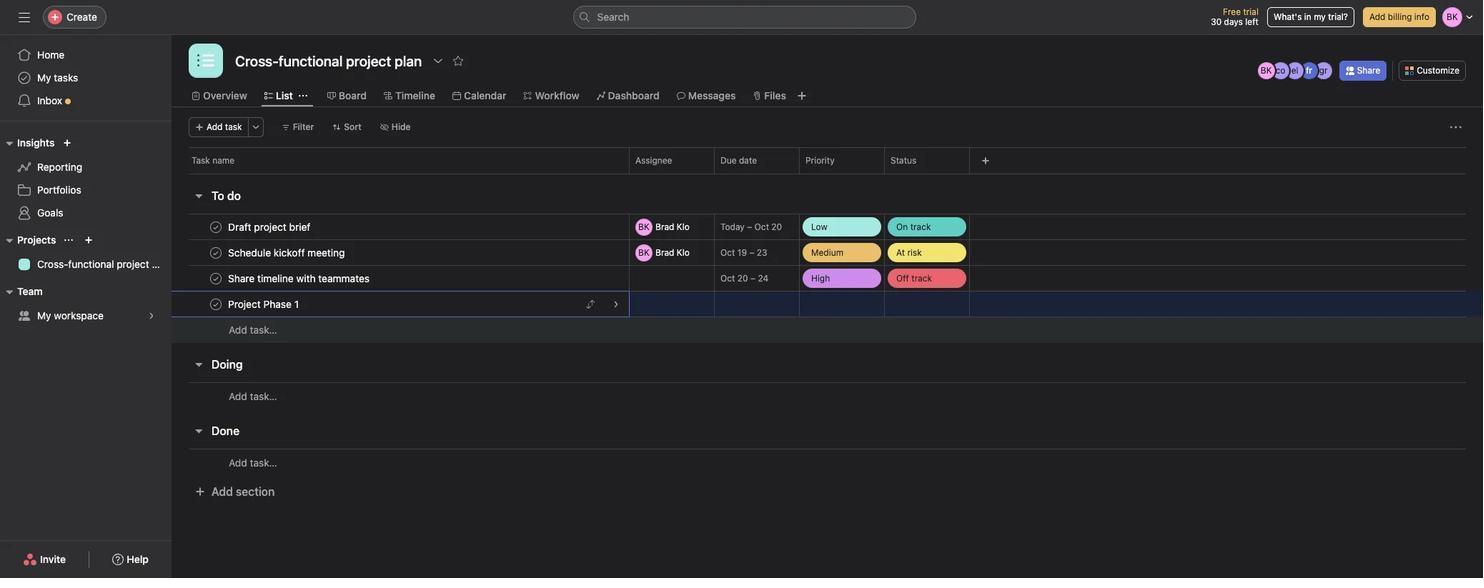 Task type: vqa. For each thing, say whether or not it's contained in the screenshot.
Projects dropdown button
yes



Task type: describe. For each thing, give the bounding box(es) containing it.
task name
[[192, 155, 235, 166]]

overview
[[203, 89, 247, 102]]

add task… row for doing collapse task list for this section icon
[[172, 383, 1484, 410]]

add for add billing info button
[[1370, 11, 1386, 22]]

workspace
[[54, 310, 104, 322]]

reporting link
[[9, 156, 163, 179]]

my tasks link
[[9, 66, 163, 89]]

search button
[[573, 6, 916, 29]]

inbox link
[[9, 89, 163, 112]]

show options, current sort, top image
[[65, 236, 73, 245]]

list image
[[197, 52, 215, 69]]

Draft project brief text field
[[225, 220, 315, 234]]

inbox
[[37, 94, 62, 107]]

oct for oct 20 – 24
[[721, 273, 735, 284]]

completed image for today – oct 20
[[207, 218, 225, 236]]

Project Phase 1 text field
[[225, 297, 303, 311]]

completed checkbox for oct 19
[[207, 244, 225, 261]]

track for on track
[[911, 221, 931, 232]]

reporting
[[37, 161, 82, 173]]

portfolios link
[[9, 179, 163, 202]]

teams element
[[0, 279, 172, 330]]

show options image
[[779, 157, 788, 165]]

cross-functional project plan
[[37, 258, 171, 270]]

30
[[1211, 16, 1222, 27]]

project
[[117, 258, 149, 270]]

completed checkbox for today
[[207, 218, 225, 236]]

to do
[[212, 189, 241, 202]]

tasks
[[54, 72, 78, 84]]

gr
[[1320, 65, 1328, 76]]

hide button
[[374, 117, 417, 137]]

sort button
[[326, 117, 368, 137]]

add left task
[[207, 122, 223, 132]]

my for my tasks
[[37, 72, 51, 84]]

overview link
[[192, 88, 247, 104]]

– for oct 19
[[750, 247, 755, 258]]

medium button
[[800, 240, 884, 265]]

medium
[[812, 247, 844, 258]]

files link
[[753, 88, 786, 104]]

help button
[[103, 547, 158, 573]]

task… for add task… 'button' inside header to do tree grid
[[250, 324, 277, 336]]

board
[[339, 89, 367, 102]]

Schedule kickoff meeting text field
[[225, 246, 349, 260]]

list
[[276, 89, 293, 102]]

projects button
[[0, 232, 56, 249]]

collapse task list for this section image for doing
[[193, 359, 204, 370]]

row up high
[[172, 240, 1484, 266]]

0 vertical spatial 20
[[772, 222, 782, 232]]

on track
[[897, 221, 931, 232]]

klo for today
[[677, 221, 690, 232]]

files
[[765, 89, 786, 102]]

add for add task… 'button' associated with doing collapse task list for this section icon
[[229, 390, 247, 402]]

what's
[[1274, 11, 1302, 22]]

see details, my workspace image
[[147, 312, 156, 320]]

customize button
[[1399, 61, 1466, 81]]

filter
[[293, 122, 314, 132]]

messages
[[688, 89, 736, 102]]

details image
[[612, 300, 621, 309]]

cross-
[[37, 258, 68, 270]]

tab actions image
[[299, 92, 307, 100]]

due date
[[721, 155, 757, 166]]

left
[[1246, 16, 1259, 27]]

0 vertical spatial bk
[[1261, 65, 1272, 76]]

completed image for oct 19 – 23
[[207, 244, 225, 261]]

hide sidebar image
[[19, 11, 30, 23]]

fr
[[1306, 65, 1313, 76]]

my workspace link
[[9, 305, 163, 327]]

schedule kickoff meeting cell
[[172, 240, 630, 266]]

team
[[17, 285, 43, 297]]

oct for oct 19 – 23
[[721, 247, 735, 258]]

hide
[[392, 122, 411, 132]]

create
[[66, 11, 97, 23]]

add task… button inside header to do tree grid
[[229, 322, 277, 338]]

task… for add task… 'button' corresponding to collapse task list for this section image
[[250, 457, 277, 469]]

projects
[[17, 234, 56, 246]]

calendar
[[464, 89, 507, 102]]

row down priority
[[189, 173, 1466, 174]]

invite button
[[14, 547, 75, 573]]

my for my workspace
[[37, 310, 51, 322]]

info
[[1415, 11, 1430, 22]]

at risk
[[897, 247, 922, 258]]

add task
[[207, 122, 242, 132]]

doing
[[212, 358, 243, 371]]

add section
[[212, 485, 275, 498]]

brad for today – oct 20
[[656, 221, 675, 232]]

task… for add task… 'button' associated with doing collapse task list for this section icon
[[250, 390, 277, 402]]

list link
[[264, 88, 293, 104]]

invite
[[40, 553, 66, 566]]

insights element
[[0, 130, 172, 227]]

add left "section"
[[212, 485, 233, 498]]

today
[[721, 222, 745, 232]]

my tasks
[[37, 72, 78, 84]]

Share timeline with teammates text field
[[225, 271, 374, 286]]

– for oct 20
[[751, 273, 756, 284]]

messages link
[[677, 88, 736, 104]]

oct 20 – 24
[[721, 273, 769, 284]]

task
[[192, 155, 210, 166]]

24
[[758, 273, 769, 284]]

functional
[[68, 258, 114, 270]]

move tasks between sections image
[[586, 300, 595, 309]]

priority
[[806, 155, 835, 166]]

high
[[812, 273, 830, 284]]

row containing high
[[172, 265, 1484, 292]]

add task… for add task… 'button' inside header to do tree grid
[[229, 324, 277, 336]]

date
[[739, 155, 757, 166]]

bk for on track
[[639, 221, 650, 232]]

add task… for add task… 'button' associated with doing collapse task list for this section icon
[[229, 390, 277, 402]]

due
[[721, 155, 737, 166]]



Task type: locate. For each thing, give the bounding box(es) containing it.
add section button
[[189, 479, 281, 505]]

add task… button down "add a task to this section" icon
[[229, 389, 277, 404]]

my inside global element
[[37, 72, 51, 84]]

task
[[225, 122, 242, 132]]

completed image up completed checkbox at the bottom
[[207, 244, 225, 261]]

0 vertical spatial add task… row
[[172, 317, 1484, 343]]

1 completed checkbox from the top
[[207, 218, 225, 236]]

section
[[236, 485, 275, 498]]

1 vertical spatial add task… button
[[229, 389, 277, 404]]

on
[[897, 221, 908, 232]]

1 vertical spatial completed checkbox
[[207, 244, 225, 261]]

task… down project phase 1 "text box"
[[250, 324, 277, 336]]

add inside header to do tree grid
[[229, 324, 247, 336]]

add up doing button
[[229, 324, 247, 336]]

0 vertical spatial task…
[[250, 324, 277, 336]]

add down doing
[[229, 390, 247, 402]]

on track button
[[885, 215, 970, 240]]

portfolios
[[37, 184, 81, 196]]

3 completed checkbox from the top
[[207, 270, 225, 287]]

workflow
[[535, 89, 580, 102]]

2 vertical spatial add task…
[[229, 457, 277, 469]]

2 completed image from the top
[[207, 296, 225, 313]]

completed checkbox inside draft project brief cell
[[207, 218, 225, 236]]

1 horizontal spatial 20
[[772, 222, 782, 232]]

add for add task… 'button' corresponding to collapse task list for this section image
[[229, 457, 247, 469]]

completed image inside "project phase 1" 'cell'
[[207, 296, 225, 313]]

add billing info button
[[1364, 7, 1436, 27]]

plan
[[152, 258, 171, 270]]

global element
[[0, 35, 172, 121]]

what's in my trial?
[[1274, 11, 1348, 22]]

brad klo for oct
[[656, 247, 690, 258]]

insights button
[[0, 134, 55, 152]]

completed image inside the share timeline with teammates cell
[[207, 270, 225, 287]]

to do button
[[212, 183, 241, 209]]

collapse task list for this section image for to do
[[193, 190, 204, 202]]

customize
[[1417, 65, 1460, 76]]

2 add task… from the top
[[229, 390, 277, 402]]

3 task… from the top
[[250, 457, 277, 469]]

completed image up completed checkbox at the bottom
[[207, 270, 225, 287]]

collapse task list for this section image left to on the top
[[193, 190, 204, 202]]

off
[[897, 273, 909, 284]]

– left 24
[[751, 273, 756, 284]]

collapse task list for this section image
[[193, 425, 204, 437]]

add task… for add task… 'button' corresponding to collapse task list for this section image
[[229, 457, 277, 469]]

0 vertical spatial completed image
[[207, 218, 225, 236]]

completed checkbox inside schedule kickoff meeting cell
[[207, 244, 225, 261]]

add task… button
[[229, 322, 277, 338], [229, 389, 277, 404], [229, 455, 277, 471]]

0 vertical spatial track
[[911, 221, 931, 232]]

add inside button
[[1370, 11, 1386, 22]]

in
[[1305, 11, 1312, 22]]

– right today
[[747, 222, 752, 232]]

0 vertical spatial oct
[[755, 222, 769, 232]]

Completed checkbox
[[207, 218, 225, 236], [207, 244, 225, 261], [207, 270, 225, 287]]

1 vertical spatial add task…
[[229, 390, 277, 402]]

1 add task… button from the top
[[229, 322, 277, 338]]

2 collapse task list for this section image from the top
[[193, 359, 204, 370]]

2 vertical spatial oct
[[721, 273, 735, 284]]

row containing task name
[[172, 147, 1484, 174]]

oct 19 – 23
[[721, 247, 768, 258]]

2 completed checkbox from the top
[[207, 244, 225, 261]]

add to starred image
[[453, 55, 464, 66]]

None text field
[[232, 48, 426, 74]]

1 vertical spatial task…
[[250, 390, 277, 402]]

completed image for share timeline with teammates text box
[[207, 270, 225, 287]]

0 vertical spatial completed image
[[207, 270, 225, 287]]

days
[[1225, 16, 1243, 27]]

0 vertical spatial brad
[[656, 221, 675, 232]]

completed image inside schedule kickoff meeting cell
[[207, 244, 225, 261]]

1 vertical spatial completed image
[[207, 244, 225, 261]]

add task… inside header to do tree grid
[[229, 324, 277, 336]]

klo for oct 19
[[677, 247, 690, 258]]

1 vertical spatial brad klo
[[656, 247, 690, 258]]

goals
[[37, 207, 63, 219]]

add field image
[[982, 157, 990, 165]]

— row
[[172, 291, 1484, 317]]

1 vertical spatial bk
[[639, 221, 650, 232]]

trial
[[1244, 6, 1259, 17]]

1 vertical spatial add task… row
[[172, 383, 1484, 410]]

task… up "section"
[[250, 457, 277, 469]]

1 vertical spatial completed image
[[207, 296, 225, 313]]

done button
[[212, 418, 240, 444]]

1 vertical spatial –
[[750, 247, 755, 258]]

task… inside header to do tree grid
[[250, 324, 277, 336]]

show options image
[[433, 55, 444, 66]]

goals link
[[9, 202, 163, 225]]

track for off track
[[912, 273, 932, 284]]

billing
[[1388, 11, 1413, 22]]

add task… row
[[172, 317, 1484, 343], [172, 383, 1484, 410], [172, 449, 1484, 476]]

1 vertical spatial my
[[37, 310, 51, 322]]

timeline
[[395, 89, 435, 102]]

track inside dropdown button
[[912, 273, 932, 284]]

klo left today
[[677, 221, 690, 232]]

2 brad klo from the top
[[656, 247, 690, 258]]

23
[[757, 247, 768, 258]]

completed image inside draft project brief cell
[[207, 218, 225, 236]]

my down team
[[37, 310, 51, 322]]

track
[[911, 221, 931, 232], [912, 273, 932, 284]]

add for add task… 'button' inside header to do tree grid
[[229, 324, 247, 336]]

header to do tree grid
[[172, 214, 1484, 343]]

2 vertical spatial add task… button
[[229, 455, 277, 471]]

1 task… from the top
[[250, 324, 277, 336]]

add task… button for collapse task list for this section image
[[229, 455, 277, 471]]

row up the medium
[[172, 214, 1484, 240]]

3 add task… from the top
[[229, 457, 277, 469]]

to
[[212, 189, 224, 202]]

1 completed image from the top
[[207, 270, 225, 287]]

add up add section button
[[229, 457, 247, 469]]

my inside the teams element
[[37, 310, 51, 322]]

0 vertical spatial collapse task list for this section image
[[193, 190, 204, 202]]

done
[[212, 425, 240, 438]]

my left tasks
[[37, 72, 51, 84]]

dashboard
[[608, 89, 660, 102]]

2 completed image from the top
[[207, 244, 225, 261]]

calendar link
[[453, 88, 507, 104]]

new image
[[63, 139, 72, 147]]

name
[[212, 155, 235, 166]]

share button
[[1340, 61, 1387, 81]]

add task… row for collapse task list for this section image
[[172, 449, 1484, 476]]

board link
[[327, 88, 367, 104]]

co
[[1276, 65, 1286, 76]]

low button
[[800, 215, 884, 240]]

2 vertical spatial add task… row
[[172, 449, 1484, 476]]

help
[[127, 553, 149, 566]]

track right the off
[[912, 273, 932, 284]]

cross-functional project plan link
[[9, 253, 171, 276]]

sort
[[344, 122, 362, 132]]

add task… button down project phase 1 "text box"
[[229, 322, 277, 338]]

home
[[37, 49, 65, 61]]

at
[[897, 247, 905, 258]]

20 left low
[[772, 222, 782, 232]]

2 vertical spatial –
[[751, 273, 756, 284]]

1 vertical spatial oct
[[721, 247, 735, 258]]

add a task to this section image
[[250, 359, 261, 370]]

task…
[[250, 324, 277, 336], [250, 390, 277, 402], [250, 457, 277, 469]]

2 task… from the top
[[250, 390, 277, 402]]

1 completed image from the top
[[207, 218, 225, 236]]

status
[[891, 155, 917, 166]]

off track button
[[885, 266, 970, 291]]

2 vertical spatial task…
[[250, 457, 277, 469]]

add task… down "add a task to this section" icon
[[229, 390, 277, 402]]

0 vertical spatial brad klo
[[656, 221, 690, 232]]

– right 19
[[750, 247, 755, 258]]

2 add task… row from the top
[[172, 383, 1484, 410]]

dashboard link
[[597, 88, 660, 104]]

brad klo left today
[[656, 221, 690, 232]]

add task… button up "section"
[[229, 455, 277, 471]]

task… down "add a task to this section" icon
[[250, 390, 277, 402]]

— button
[[800, 291, 884, 317]]

el
[[1292, 65, 1299, 76]]

1 vertical spatial track
[[912, 273, 932, 284]]

collapse task list for this section image
[[193, 190, 204, 202], [193, 359, 204, 370]]

trial?
[[1329, 11, 1348, 22]]

0 horizontal spatial 20
[[738, 273, 748, 284]]

home link
[[9, 44, 163, 66]]

brad
[[656, 221, 675, 232], [656, 247, 675, 258]]

today – oct 20
[[721, 222, 782, 232]]

1 klo from the top
[[677, 221, 690, 232]]

20 left 24
[[738, 273, 748, 284]]

draft project brief cell
[[172, 214, 630, 240]]

more actions image
[[251, 123, 260, 132]]

completed image left project phase 1 "text box"
[[207, 296, 225, 313]]

share timeline with teammates cell
[[172, 265, 630, 292]]

do
[[227, 189, 241, 202]]

1 add task… row from the top
[[172, 317, 1484, 343]]

search
[[597, 11, 630, 23]]

completed image for project phase 1 "text box"
[[207, 296, 225, 313]]

0 vertical spatial –
[[747, 222, 752, 232]]

1 add task… from the top
[[229, 324, 277, 336]]

2 my from the top
[[37, 310, 51, 322]]

row
[[172, 147, 1484, 174], [189, 173, 1466, 174], [172, 214, 1484, 240], [172, 240, 1484, 266], [172, 265, 1484, 292]]

completed image down to on the top
[[207, 218, 225, 236]]

2 vertical spatial bk
[[639, 247, 650, 258]]

completed checkbox for oct 20
[[207, 270, 225, 287]]

—
[[809, 300, 815, 309]]

projects element
[[0, 227, 172, 279]]

add task…
[[229, 324, 277, 336], [229, 390, 277, 402], [229, 457, 277, 469]]

1 vertical spatial 20
[[738, 273, 748, 284]]

1 brad klo from the top
[[656, 221, 690, 232]]

what's in my trial? button
[[1268, 7, 1355, 27]]

low
[[812, 221, 828, 232]]

completed image
[[207, 270, 225, 287], [207, 296, 225, 313]]

create button
[[43, 6, 107, 29]]

1 vertical spatial collapse task list for this section image
[[193, 359, 204, 370]]

share
[[1358, 65, 1381, 76]]

add
[[1370, 11, 1386, 22], [207, 122, 223, 132], [229, 324, 247, 336], [229, 390, 247, 402], [229, 457, 247, 469], [212, 485, 233, 498]]

2 add task… button from the top
[[229, 389, 277, 404]]

track right on
[[911, 221, 931, 232]]

oct down oct 19 – 23
[[721, 273, 735, 284]]

timeline link
[[384, 88, 435, 104]]

new project or portfolio image
[[85, 236, 93, 245]]

risk
[[908, 247, 922, 258]]

klo
[[677, 221, 690, 232], [677, 247, 690, 258]]

free trial 30 days left
[[1211, 6, 1259, 27]]

add task… up "section"
[[229, 457, 277, 469]]

1 my from the top
[[37, 72, 51, 84]]

collapse task list for this section image left doing button
[[193, 359, 204, 370]]

1 vertical spatial klo
[[677, 247, 690, 258]]

brad for oct 19 – 23
[[656, 247, 675, 258]]

add task button
[[189, 117, 249, 137]]

brad klo left 19
[[656, 247, 690, 258]]

row down the medium
[[172, 265, 1484, 292]]

0 vertical spatial add task… button
[[229, 322, 277, 338]]

0 vertical spatial completed checkbox
[[207, 218, 225, 236]]

3 add task… row from the top
[[172, 449, 1484, 476]]

2 vertical spatial completed checkbox
[[207, 270, 225, 287]]

more actions image
[[1451, 122, 1462, 133]]

add left billing at the top
[[1370, 11, 1386, 22]]

completed checkbox inside the share timeline with teammates cell
[[207, 270, 225, 287]]

add tab image
[[796, 90, 808, 102]]

at risk button
[[885, 240, 970, 265]]

20
[[772, 222, 782, 232], [738, 273, 748, 284]]

bk for at risk
[[639, 247, 650, 258]]

track inside popup button
[[911, 221, 931, 232]]

Completed checkbox
[[207, 296, 225, 313]]

0 vertical spatial klo
[[677, 221, 690, 232]]

0 vertical spatial add task…
[[229, 324, 277, 336]]

completed image
[[207, 218, 225, 236], [207, 244, 225, 261]]

brad klo for today
[[656, 221, 690, 232]]

2 brad from the top
[[656, 247, 675, 258]]

1 collapse task list for this section image from the top
[[193, 190, 204, 202]]

19
[[738, 247, 747, 258]]

3 add task… button from the top
[[229, 455, 277, 471]]

assignee
[[636, 155, 672, 166]]

oct up 23
[[755, 222, 769, 232]]

klo left 19
[[677, 247, 690, 258]]

add task… button for doing collapse task list for this section icon
[[229, 389, 277, 404]]

1 vertical spatial brad
[[656, 247, 675, 258]]

0 vertical spatial my
[[37, 72, 51, 84]]

1 brad from the top
[[656, 221, 675, 232]]

doing button
[[212, 352, 243, 378]]

oct left 19
[[721, 247, 735, 258]]

2 klo from the top
[[677, 247, 690, 258]]

search list box
[[573, 6, 916, 29]]

add task… down project phase 1 "text box"
[[229, 324, 277, 336]]

project phase 1 cell
[[172, 291, 630, 317]]

row up low
[[172, 147, 1484, 174]]



